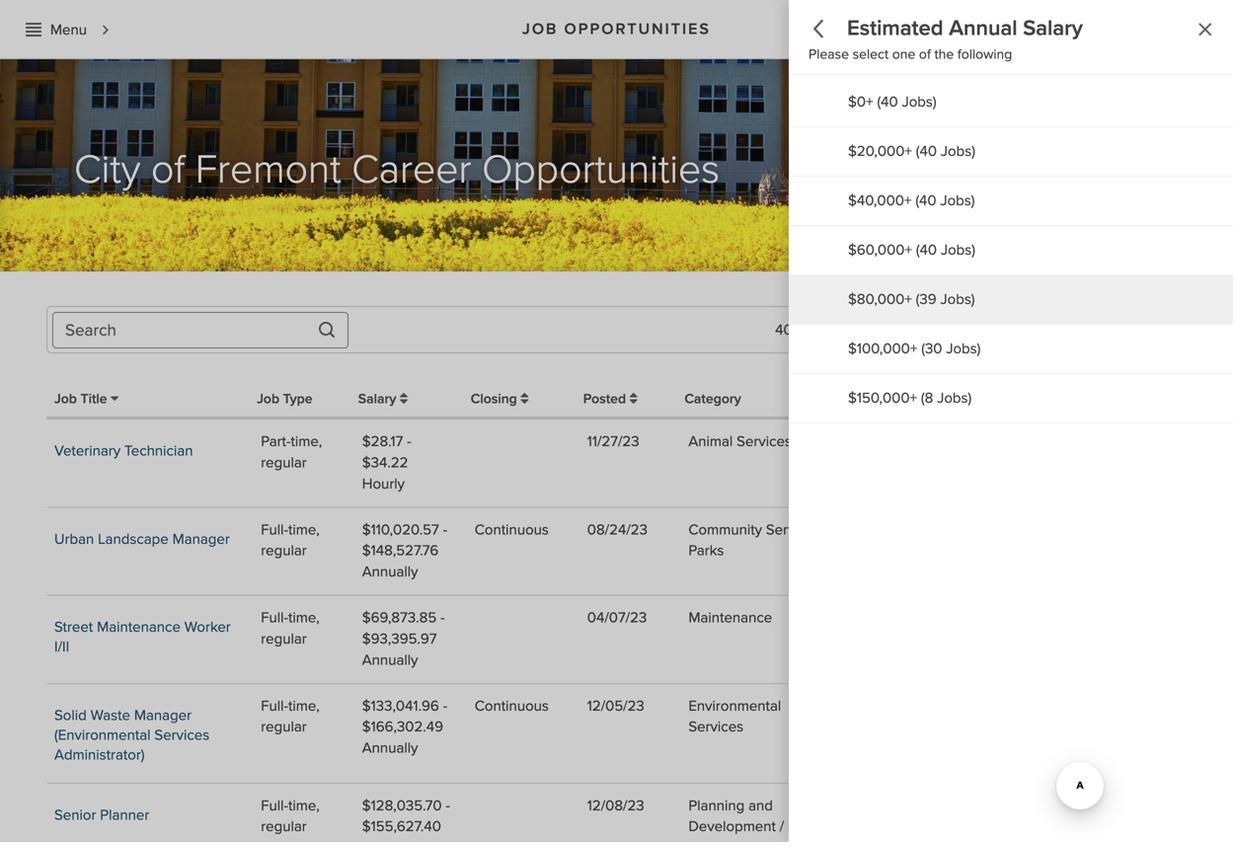 Task type: locate. For each thing, give the bounding box(es) containing it.
sort image inside posted link
[[630, 392, 638, 406]]

senior
[[54, 806, 96, 825]]

salary up $28.17
[[358, 391, 400, 407]]

2 continuous from the top
[[475, 697, 549, 715]]

community services / parks
[[689, 521, 830, 560]]

jobs) for $80,000+ (39 jobs)
[[941, 290, 975, 309]]

40
[[776, 321, 793, 339]]

1 horizontal spatial sort image
[[630, 392, 638, 406]]

- inside $28.17 - $34.22 hourly
[[407, 433, 412, 451]]

sort image up 11/27/23
[[630, 392, 638, 406]]

jobs) right "(30"
[[947, 340, 981, 358]]

4 annually from the top
[[362, 839, 418, 843]]

40 jobs element up 39 jobs element
[[917, 241, 976, 259]]

i/ii
[[54, 638, 69, 656]]

1 full-time, regular from the top
[[261, 521, 320, 560]]

regular for $93,395.97
[[261, 630, 307, 648]]

jobs) up $40,000+ (40 jobs)
[[941, 142, 976, 161]]

annually down $166,302.49
[[362, 740, 418, 758]]

job type
[[257, 391, 313, 407]]

(40 for $40,000+
[[916, 192, 937, 210]]

1 vertical spatial of
[[151, 146, 185, 194]]

- inside $69,873.85 - $93,395.97 annually
[[441, 609, 445, 627]]

street maintenance worker i/ii link
[[54, 618, 231, 656]]

time, for $69,873.85 - $93,395.97 annually
[[288, 609, 320, 627]]

jobs) right (39
[[941, 290, 975, 309]]

$34.22
[[362, 454, 408, 472]]

services right community
[[766, 521, 821, 539]]

regular for $155,627.40
[[261, 818, 307, 836]]

of left "the"
[[920, 46, 931, 63]]

planner
[[100, 806, 149, 825]]

job title
[[54, 391, 111, 407]]

1 annually from the top
[[362, 563, 418, 581]]

(40 right $60,000+
[[917, 241, 938, 259]]

animal
[[689, 433, 733, 451]]

$69,873.85 - $93,395.97 annually
[[362, 609, 445, 670]]

$20,000+
[[849, 142, 913, 161]]

sort image for posted
[[630, 392, 638, 406]]

following
[[958, 46, 1013, 63]]

$150,000+ (8 jobs)
[[849, 389, 972, 407]]

12/05/23
[[588, 697, 645, 715]]

1 horizontal spatial salary
[[1024, 15, 1083, 41]]

0 vertical spatial salary
[[1024, 15, 1083, 41]]

please
[[809, 46, 850, 63]]

$20,000+ (40 jobs)
[[849, 142, 976, 161]]

manager right waste
[[134, 707, 192, 725]]

0 horizontal spatial /
[[780, 818, 785, 836]]

jobs) down please select one of the following
[[902, 93, 937, 111]]

sort image left posted
[[521, 392, 529, 406]]

0 vertical spatial continuous
[[475, 521, 549, 539]]

3 full- from the top
[[261, 697, 288, 715]]

$60,000+ (40 jobs)
[[849, 241, 976, 259]]

continuous
[[475, 521, 549, 539], [475, 697, 549, 715]]

location
[[966, 391, 1019, 407]]

solid
[[54, 707, 87, 725]]

- right $28.17
[[407, 433, 412, 451]]

- for $128,035.70 - $155,627.40 annually
[[446, 797, 450, 815]]

fremont, ca
[[970, 797, 1052, 815]]

2 regular from the top
[[261, 542, 307, 560]]

maintenance inside street maintenance worker i/ii
[[97, 618, 181, 637]]

time, inside part-time, regular
[[291, 433, 322, 451]]

job for job opportunities
[[523, 20, 559, 39]]

2 sort image from the left
[[630, 392, 638, 406]]

fremont
[[195, 146, 341, 194]]

solid waste manager (environmental services administrator) link
[[54, 707, 210, 764]]

hourly
[[362, 475, 405, 493]]

city
[[74, 146, 141, 194]]

/ inside planning and development / communi
[[780, 818, 785, 836]]

annually inside the $110,020.57 - $148,527.76 annually
[[362, 563, 418, 581]]

maintenance down parks
[[689, 609, 773, 627]]

annually for $69,873.85 - $93,395.97 annually
[[362, 651, 418, 670]]

3 annually from the top
[[362, 740, 418, 758]]

posted
[[584, 391, 630, 407]]

- inside the '$128,035.70 - $155,627.40 annually'
[[446, 797, 450, 815]]

landscape
[[98, 530, 169, 548]]

services inside environmental services
[[689, 718, 744, 737]]

annually down $93,395.97
[[362, 651, 418, 670]]

time, left $69,873.85
[[288, 609, 320, 627]]

4 full-time, regular from the top
[[261, 797, 320, 836]]

1 vertical spatial continuous
[[475, 697, 549, 715]]

worker
[[184, 618, 231, 637]]

2 horizontal spatial job
[[523, 20, 559, 39]]

-
[[407, 433, 412, 451], [443, 521, 448, 539], [441, 609, 445, 627], [443, 697, 448, 715], [446, 797, 450, 815]]

(40 right the $0+
[[878, 93, 899, 111]]

3 regular from the top
[[261, 630, 307, 648]]

3 full-time, regular from the top
[[261, 697, 320, 737]]

job
[[523, 20, 559, 39], [54, 391, 77, 407], [257, 391, 280, 407]]

jobs) up $60,000+ (40 jobs)
[[941, 192, 975, 210]]

1 regular from the top
[[261, 454, 307, 472]]

/ inside community services / parks
[[825, 521, 830, 539]]

$133,041.96
[[362, 697, 439, 715]]

maintenance
[[689, 609, 773, 627], [97, 618, 181, 637]]

services for animal
[[737, 433, 792, 451]]

job opportunities
[[523, 20, 711, 39]]

1 vertical spatial manager
[[134, 707, 192, 725]]

sign in
[[1164, 23, 1208, 42]]

waste
[[90, 707, 130, 725]]

jobs) for $60,000+ (40 jobs)
[[941, 241, 976, 259]]

- right $69,873.85
[[441, 609, 445, 627]]

regular for $34.22
[[261, 454, 307, 472]]

salary
[[1024, 15, 1083, 41], [358, 391, 400, 407]]

- for $69,873.85 - $93,395.97 annually
[[441, 609, 445, 627]]

time, down part-time, regular
[[288, 521, 320, 539]]

caret down image
[[1048, 323, 1055, 335]]

1 horizontal spatial job
[[257, 391, 280, 407]]

time, for $28.17 - $34.22 hourly
[[291, 433, 322, 451]]

jobs) right (8
[[938, 389, 972, 407]]

40 jobs element up $60,000+ (40 jobs)
[[916, 192, 975, 210]]

- right $110,020.57
[[443, 521, 448, 539]]

full-time, regular
[[261, 521, 320, 560], [261, 609, 320, 648], [261, 697, 320, 737], [261, 797, 320, 836]]

2 full- from the top
[[261, 609, 288, 627]]

job title link
[[54, 389, 119, 407]]

(40 for $60,000+
[[917, 241, 938, 259]]

1 sort image from the left
[[521, 392, 529, 406]]

filter
[[1108, 320, 1142, 338]]

sort image
[[400, 392, 408, 406]]

sort image inside closing link
[[521, 392, 529, 406]]

0 vertical spatial of
[[920, 46, 931, 63]]

services inside solid waste manager (environmental services administrator)
[[155, 726, 210, 745]]

estimated annual salary application
[[789, 0, 1234, 74]]

(40 for $20,000+
[[916, 142, 937, 161]]

0 vertical spatial /
[[825, 521, 830, 539]]

(40 right $40,000+
[[916, 192, 937, 210]]

regular inside part-time, regular
[[261, 454, 307, 472]]

of right city
[[151, 146, 185, 194]]

/
[[825, 521, 830, 539], [780, 818, 785, 836]]

location link
[[966, 391, 1019, 407]]

- inside '$133,041.96 - $166,302.49 annually'
[[443, 697, 448, 715]]

1 horizontal spatial /
[[825, 521, 830, 539]]

annually inside '$133,041.96 - $166,302.49 annually'
[[362, 740, 418, 758]]

job inside header element
[[523, 20, 559, 39]]

planning and development / communi
[[689, 797, 785, 843]]

0 vertical spatial opportunities
[[565, 20, 711, 39]]

1 horizontal spatial of
[[920, 46, 931, 63]]

40 jobs element for $20,000+ (40 jobs)
[[916, 142, 976, 161]]

time, left $128,035.70 on the left bottom of page
[[288, 797, 320, 815]]

time, left $133,041.96
[[288, 697, 320, 715]]

0 horizontal spatial job
[[54, 391, 77, 407]]

$40,000+
[[849, 192, 912, 210]]

0 horizontal spatial sort image
[[521, 392, 529, 406]]

manager inside solid waste manager (environmental services administrator)
[[134, 707, 192, 725]]

jobs) for $20,000+ (40 jobs)
[[941, 142, 976, 161]]

services right (environmental
[[155, 726, 210, 745]]

1 vertical spatial salary
[[358, 391, 400, 407]]

(39
[[916, 290, 937, 309]]

sort image for closing
[[521, 392, 529, 406]]

1 full- from the top
[[261, 521, 288, 539]]

5 regular from the top
[[261, 818, 307, 836]]

0 vertical spatial manager
[[172, 530, 230, 548]]

2 annually from the top
[[362, 651, 418, 670]]

in
[[1196, 23, 1208, 42]]

senior planner
[[54, 806, 149, 825]]

annually inside the '$128,035.70 - $155,627.40 annually'
[[362, 839, 418, 843]]

regular
[[261, 454, 307, 472], [261, 542, 307, 560], [261, 630, 307, 648], [261, 718, 307, 737], [261, 818, 307, 836]]

manager
[[172, 530, 230, 548], [134, 707, 192, 725]]

annually inside $69,873.85 - $93,395.97 annually
[[362, 651, 418, 670]]

1 vertical spatial /
[[780, 818, 785, 836]]

40 jobs element
[[878, 93, 937, 111], [916, 142, 976, 161], [916, 192, 975, 210], [917, 241, 976, 259]]

$60,000+
[[849, 241, 913, 259]]

full-time, regular for $133,041.96
[[261, 697, 320, 737]]

veterinary
[[54, 442, 121, 460]]

1 continuous from the top
[[475, 521, 549, 539]]

- right $133,041.96
[[443, 697, 448, 715]]

department link
[[854, 391, 927, 407]]

- right $128,035.70 on the left bottom of page
[[446, 797, 450, 815]]

services right animal at right bottom
[[737, 433, 792, 451]]

23cd05
[[1083, 797, 1138, 815]]

1 vertical spatial opportunities
[[482, 146, 720, 194]]

menu
[[50, 21, 87, 39]]

services down environmental
[[689, 718, 744, 737]]

xs image
[[26, 22, 41, 37]]

- for $28.17 - $34.22 hourly
[[407, 433, 412, 451]]

manager right landscape
[[172, 530, 230, 548]]

(40
[[878, 93, 899, 111], [916, 142, 937, 161], [916, 192, 937, 210], [917, 241, 938, 259]]

jobs) for $40,000+ (40 jobs)
[[941, 192, 975, 210]]

urban landscape manager
[[54, 530, 230, 548]]

type
[[283, 391, 313, 407]]

urban landscape manager link
[[54, 530, 230, 548]]

40 jobs element right the $0+
[[878, 93, 937, 111]]

annually for $133,041.96 - $166,302.49 annually
[[362, 740, 418, 758]]

0 horizontal spatial of
[[151, 146, 185, 194]]

salary inside application
[[1024, 15, 1083, 41]]

jobs)
[[902, 93, 937, 111], [941, 142, 976, 161], [941, 192, 975, 210], [941, 241, 976, 259], [941, 290, 975, 309], [947, 340, 981, 358], [938, 389, 972, 407]]

regular for $166,302.49
[[261, 718, 307, 737]]

regular for $148,527.76
[[261, 542, 307, 560]]

annually down '$148,527.76'
[[362, 563, 418, 581]]

ca
[[1032, 797, 1052, 815]]

40 jobs element for $40,000+ (40 jobs)
[[916, 192, 975, 210]]

time, down type
[[291, 433, 322, 451]]

0 horizontal spatial maintenance
[[97, 618, 181, 637]]

salary right annual
[[1024, 15, 1083, 41]]

time, for $110,020.57 - $148,527.76 annually
[[288, 521, 320, 539]]

powered by
[[1117, 222, 1169, 234]]

30 jobs element
[[922, 340, 981, 358]]

4 regular from the top
[[261, 718, 307, 737]]

time,
[[291, 433, 322, 451], [288, 521, 320, 539], [288, 609, 320, 627], [288, 697, 320, 715], [288, 797, 320, 815]]

full-time, regular for $128,035.70
[[261, 797, 320, 836]]

services for environmental
[[689, 718, 744, 737]]

services inside community services / parks
[[766, 521, 821, 539]]

annually down "$155,627.40"
[[362, 839, 418, 843]]

- for $110,020.57 - $148,527.76 annually
[[443, 521, 448, 539]]

jobs) up 39 jobs element
[[941, 241, 976, 259]]

2 full-time, regular from the top
[[261, 609, 320, 648]]

and
[[749, 797, 773, 815]]

annually for $128,035.70 - $155,627.40 annually
[[362, 839, 418, 843]]

sort image
[[521, 392, 529, 406], [630, 392, 638, 406]]

40 jobs element up $40,000+ (40 jobs)
[[916, 142, 976, 161]]

- for $133,041.96 - $166,302.49 annually
[[443, 697, 448, 715]]

time, for $128,035.70 - $155,627.40 annually
[[288, 797, 320, 815]]

(40 right $20,000+ in the top right of the page
[[916, 142, 937, 161]]

sort down image
[[111, 389, 119, 403]]

4 full- from the top
[[261, 797, 288, 815]]

- inside the $110,020.57 - $148,527.76 annually
[[443, 521, 448, 539]]

maintenance right street
[[97, 618, 181, 637]]



Task type: vqa. For each thing, say whether or not it's contained in the screenshot.


Task type: describe. For each thing, give the bounding box(es) containing it.
(30
[[922, 340, 943, 358]]

(environmental
[[54, 726, 151, 745]]

39 jobs element
[[916, 290, 975, 309]]

40 jobs element for $60,000+ (40 jobs)
[[917, 241, 976, 259]]

(8
[[922, 389, 934, 407]]

$80,000+
[[849, 290, 913, 309]]

powered
[[1117, 222, 1156, 234]]

$148,527.76
[[362, 542, 439, 560]]

found
[[828, 321, 865, 339]]

job for job type
[[257, 391, 280, 407]]

closing
[[471, 391, 521, 407]]

planning
[[689, 797, 745, 815]]

closing link
[[471, 391, 529, 407]]

technician
[[124, 442, 193, 460]]

$28.17
[[362, 433, 403, 451]]

jobs) for $150,000+ (8 jobs)
[[938, 389, 972, 407]]

solid waste manager (environmental services administrator)
[[54, 707, 210, 764]]

estimated annual salary group
[[789, 78, 1234, 424]]

1 horizontal spatial maintenance
[[689, 609, 773, 627]]

manager for waste
[[134, 707, 192, 725]]

title
[[80, 391, 107, 407]]

please select one of the following
[[809, 46, 1013, 63]]

full- for street maintenance worker i/ii
[[261, 609, 288, 627]]

$110,020.57 - $148,527.76 annually
[[362, 521, 448, 581]]

community
[[689, 521, 763, 539]]

posted link
[[584, 391, 638, 407]]

annual
[[949, 15, 1018, 41]]

parks
[[689, 542, 724, 560]]

$110,020.57
[[362, 521, 439, 539]]

sort
[[1013, 320, 1041, 338]]

environmental services
[[689, 697, 782, 737]]

0 horizontal spatial salary
[[358, 391, 400, 407]]

full- for senior planner
[[261, 797, 288, 815]]

administrator)
[[54, 746, 145, 764]]

career
[[352, 146, 472, 194]]

opportunities inside city of fremont career opportunities link
[[482, 146, 720, 194]]

$100,000+ (30 jobs)
[[849, 340, 981, 358]]

jobs) for $100,000+ (30 jobs)
[[947, 340, 981, 358]]

$93,395.97
[[362, 630, 437, 648]]

job type link
[[257, 391, 313, 407]]

header element
[[0, 0, 1234, 58]]

of inside the estimated annual salary application
[[920, 46, 931, 63]]

$69,873.85
[[362, 609, 437, 627]]

$166,302.49
[[362, 718, 444, 737]]

opportunities inside header element
[[565, 20, 711, 39]]

8 jobs element
[[922, 389, 972, 407]]

menu link
[[15, 12, 119, 48]]

$0+ (40 jobs)
[[849, 93, 937, 111]]

$128,035.70 - $155,627.40 annually
[[362, 797, 450, 843]]

fremont,
[[970, 797, 1028, 815]]

part-time, regular
[[261, 433, 322, 472]]

jobs
[[797, 321, 824, 339]]

40 jobs element for $0+ (40 jobs)
[[878, 93, 937, 111]]

services for community
[[766, 521, 821, 539]]

sort link
[[981, 312, 1064, 348]]

veterinary technician link
[[54, 442, 193, 460]]

full- for urban landscape manager
[[261, 521, 288, 539]]

sign in button
[[1120, 6, 1219, 52]]

salary link
[[358, 391, 408, 407]]

continuous for $110,020.57 - $148,527.76 annually
[[475, 521, 549, 539]]

street maintenance worker i/ii
[[54, 618, 231, 656]]

$155,627.40
[[362, 818, 441, 836]]

urban
[[54, 530, 94, 548]]

department
[[854, 391, 927, 407]]

street
[[54, 618, 93, 637]]

08/24/23
[[588, 521, 648, 539]]

$133,041.96 - $166,302.49 annually
[[362, 697, 448, 758]]

04/07/23
[[588, 609, 647, 627]]

city of fremont career opportunities
[[74, 146, 720, 194]]

manager for landscape
[[172, 530, 230, 548]]

by
[[1158, 222, 1169, 234]]

$28.17 - $34.22 hourly
[[362, 433, 412, 493]]

sign
[[1164, 23, 1193, 42]]

category link
[[685, 391, 742, 407]]

$0+
[[849, 93, 874, 111]]

$150,000+
[[849, 389, 918, 407]]

$80,000+ (39 jobs)
[[849, 290, 975, 309]]

11/27/23
[[588, 433, 640, 451]]

time, for $133,041.96 - $166,302.49 annually
[[288, 697, 320, 715]]

annually for $110,020.57 - $148,527.76 annually
[[362, 563, 418, 581]]

animal services
[[689, 433, 792, 451]]

environmental
[[689, 697, 782, 715]]

estimated annual salary
[[848, 15, 1083, 41]]

select
[[853, 46, 889, 63]]

$128,035.70
[[362, 797, 442, 815]]

jobs) for $0+ (40 jobs)
[[902, 93, 937, 111]]

(40 for $0+
[[878, 93, 899, 111]]

$100,000+
[[849, 340, 918, 358]]

filter link
[[1076, 307, 1170, 348]]

chevron right image
[[97, 22, 114, 39]]

full- for solid waste manager (environmental services administrator)
[[261, 697, 288, 715]]

12/08/23
[[588, 797, 645, 815]]

$40,000+ (40 jobs)
[[849, 192, 975, 210]]

estimated
[[848, 15, 944, 41]]

full-time, regular for $69,873.85
[[261, 609, 320, 648]]

category
[[685, 391, 742, 407]]

veterinary technician
[[54, 442, 193, 460]]

40 jobs found
[[776, 321, 865, 339]]

caret down image
[[1150, 323, 1157, 335]]

the
[[935, 46, 954, 63]]

continuous for $133,041.96 - $166,302.49 annually
[[475, 697, 549, 715]]

job for job title
[[54, 391, 77, 407]]

full-time, regular for $110,020.57
[[261, 521, 320, 560]]



